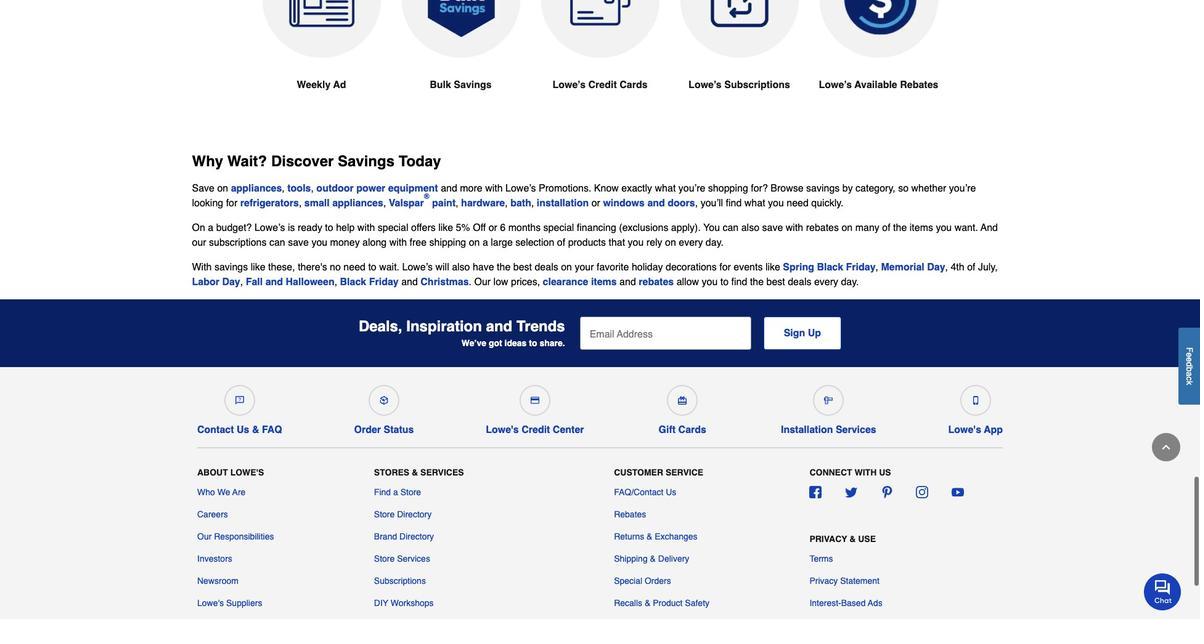 Task type: describe. For each thing, give the bounding box(es) containing it.
faq/contact
[[614, 488, 664, 498]]

gift card image
[[678, 396, 687, 405]]

1 horizontal spatial save
[[762, 223, 783, 234]]

power
[[356, 183, 386, 194]]

about
[[197, 468, 228, 478]]

who we are link
[[197, 487, 246, 499]]

labor
[[192, 277, 219, 288]]

to inside deals, inspiration and trends we've got ideas to share.
[[529, 338, 537, 348]]

f e e d b a c k
[[1185, 348, 1195, 386]]

careers
[[197, 510, 228, 520]]

weekly ad
[[297, 79, 346, 91]]

share.
[[540, 338, 565, 348]]

lowe's credit cards link
[[540, 0, 660, 122]]

also inside with savings like these, there's no need to wait. lowe's will also have the best deals on your favorite holiday decorations for events like spring black friday , memorial day , 4th of july, labor day , fall and halloween , black friday and christmas . our low prices, clearance items and rebates allow you to find the best deals every day.
[[452, 262, 470, 273]]

special orders link
[[614, 575, 671, 588]]

center
[[553, 425, 584, 436]]

responsibilities
[[214, 532, 274, 542]]

months
[[508, 223, 541, 234]]

on a budget? lowe's is ready to help with special offers like 5% off or 6 months special financing (exclusions apply). you can also save with rebates on many of the items you want. and our subscriptions can save you money along with free shipping on a large selection of products that you rely on every day.
[[192, 223, 998, 248]]

you down "(exclusions"
[[628, 237, 644, 248]]

rebates inside the on a budget? lowe's is ready to help with special offers like 5% off or 6 months special financing (exclusions apply). you can also save with rebates on many of the items you want. and our subscriptions can save you money along with free shipping on a large selection of products that you rely on every day.
[[806, 223, 839, 234]]

2 you're from the left
[[949, 183, 976, 194]]

small appliances link
[[304, 198, 383, 209]]

on left many
[[842, 223, 853, 234]]

1 horizontal spatial can
[[723, 223, 739, 234]]

every inside with savings like these, there's no need to wait. lowe's will also have the best deals on your favorite holiday decorations for events like spring black friday , memorial day , 4th of july, labor day , fall and halloween , black friday and christmas . our low prices, clearance items and rebates allow you to find the best deals every day.
[[814, 277, 838, 288]]

items inside with savings like these, there's no need to wait. lowe's will also have the best deals on your favorite holiday decorations for events like spring black friday , memorial day , 4th of july, labor day , fall and halloween , black friday and christmas . our low prices, clearance items and rebates allow you to find the best deals every day.
[[591, 277, 617, 288]]

®
[[424, 192, 429, 201]]

refrigerators , small appliances , valspar ® paint , hardware , bath , installation or windows and doors , you'll find what you need quickly.
[[240, 192, 844, 209]]

store for services
[[374, 554, 395, 564]]

prices,
[[511, 277, 540, 288]]

, up small
[[311, 183, 314, 194]]

1 horizontal spatial day
[[927, 262, 945, 273]]

1 vertical spatial best
[[767, 277, 785, 288]]

and inside deals, inspiration and trends we've got ideas to share.
[[486, 318, 513, 335]]

0 vertical spatial of
[[882, 223, 891, 234]]

a down the off
[[483, 237, 488, 248]]

store directory link
[[374, 509, 432, 521]]

with inside and more with lowe's promotions. know exactly what you're shopping for? browse savings by category, so whether you're looking for
[[485, 183, 503, 194]]

to right the allow
[[721, 277, 729, 288]]

windows
[[603, 198, 645, 209]]

sign up button
[[764, 317, 842, 350]]

with left free
[[389, 237, 407, 248]]

save on appliances , tools , outdoor power equipment
[[192, 183, 438, 194]]

order status
[[354, 425, 414, 436]]

want.
[[955, 223, 978, 234]]

and
[[981, 223, 998, 234]]

contact
[[197, 425, 234, 436]]

equipment
[[388, 183, 438, 194]]

service
[[666, 468, 704, 478]]

terms link
[[810, 553, 833, 566]]

who
[[197, 488, 215, 498]]

on right 'save'
[[217, 183, 228, 194]]

free
[[410, 237, 427, 248]]

d
[[1185, 363, 1195, 367]]

ideas
[[505, 338, 527, 348]]

lowe's app
[[949, 425, 1003, 436]]

on right rely
[[665, 237, 676, 248]]

got
[[489, 338, 502, 348]]

outdoor
[[317, 183, 354, 194]]

inspiration
[[406, 318, 482, 335]]

low
[[494, 277, 508, 288]]

with
[[192, 262, 212, 273]]

& for stores & services
[[412, 468, 418, 478]]

weekly
[[297, 79, 331, 91]]

also inside the on a budget? lowe's is ready to help with special offers like 5% off or 6 months special financing (exclusions apply). you can also save with rebates on many of the items you want. and our subscriptions can save you money along with free shipping on a large selection of products that you rely on every day.
[[742, 223, 760, 234]]

to inside the on a budget? lowe's is ready to help with special offers like 5% off or 6 months special financing (exclusions apply). you can also save with rebates on many of the items you want. and our subscriptions can save you money along with free shipping on a large selection of products that you rely on every day.
[[325, 223, 333, 234]]

spring black friday link
[[783, 262, 876, 273]]

july,
[[978, 262, 998, 273]]

& for returns & exchanges
[[647, 532, 653, 542]]

, left you'll
[[695, 198, 698, 209]]

paint
[[432, 198, 456, 209]]

0 horizontal spatial best
[[513, 262, 532, 273]]

along
[[363, 237, 387, 248]]

a right find
[[393, 488, 398, 498]]

us for faq/contact
[[666, 488, 677, 498]]

, down tools link
[[299, 198, 302, 209]]

0 horizontal spatial savings
[[338, 153, 395, 170]]

0 vertical spatial store
[[401, 488, 421, 498]]

1 vertical spatial subscriptions
[[374, 577, 426, 587]]

is
[[288, 223, 295, 234]]

to up black friday link
[[368, 262, 377, 273]]

c
[[1185, 377, 1195, 381]]

0 horizontal spatial appliances
[[231, 183, 282, 194]]

youtube image
[[952, 487, 964, 499]]

0 horizontal spatial the
[[497, 262, 511, 273]]

recalls & product safety
[[614, 599, 710, 609]]

day. inside the on a budget? lowe's is ready to help with special offers like 5% off or 6 months special financing (exclusions apply). you can also save with rebates on many of the items you want. and our subscriptions can save you money along with free shipping on a large selection of products that you rely on every day.
[[706, 237, 724, 248]]

1 vertical spatial rebates
[[614, 510, 646, 520]]

suppliers
[[226, 599, 262, 609]]

memorial day link
[[881, 262, 945, 273]]

pinterest image
[[881, 487, 893, 499]]

on inside with savings like these, there's no need to wait. lowe's will also have the best deals on your favorite holiday decorations for events like spring black friday , memorial day , 4th of july, labor day , fall and halloween , black friday and christmas . our low prices, clearance items and rebates allow you to find the best deals every day.
[[561, 262, 572, 273]]

bulk
[[430, 79, 451, 91]]

savings inside with savings like these, there's no need to wait. lowe's will also have the best deals on your favorite holiday decorations for events like spring black friday , memorial day , 4th of july, labor day , fall and halloween , black friday and christmas . our low prices, clearance items and rebates allow you to find the best deals every day.
[[215, 262, 248, 273]]

0 horizontal spatial like
[[251, 262, 266, 273]]

1 e from the top
[[1185, 353, 1195, 358]]

or for off
[[489, 223, 497, 234]]

safety
[[685, 599, 710, 609]]

1 horizontal spatial friday
[[846, 262, 876, 273]]

privacy for privacy statement
[[810, 577, 838, 587]]

know
[[594, 183, 619, 194]]

with up "along"
[[357, 223, 375, 234]]

installation services
[[781, 425, 877, 436]]

whether
[[912, 183, 947, 194]]

newsroom link
[[197, 575, 239, 588]]

lowe's subscriptions
[[689, 79, 790, 91]]

f e e d b a c k button
[[1179, 328, 1200, 405]]

need inside refrigerators , small appliances , valspar ® paint , hardware , bath , installation or windows and doors , you'll find what you need quickly.
[[787, 198, 809, 209]]

mobile image
[[971, 396, 980, 405]]

spring
[[783, 262, 814, 273]]

0 vertical spatial subscriptions
[[725, 79, 790, 91]]

there's
[[298, 262, 327, 273]]

diy workshops link
[[374, 598, 434, 610]]

every inside the on a budget? lowe's is ready to help with special offers like 5% off or 6 months special financing (exclusions apply). you can also save with rebates on many of the items you want. and our subscriptions can save you money along with free shipping on a large selection of products that you rely on every day.
[[679, 237, 703, 248]]

today
[[399, 153, 441, 170]]

based
[[841, 599, 866, 609]]

& inside 'link'
[[252, 425, 259, 436]]

by
[[843, 183, 853, 194]]

selection
[[516, 237, 555, 248]]

budget?
[[216, 223, 252, 234]]

0 horizontal spatial friday
[[369, 277, 399, 288]]

quickly.
[[812, 198, 844, 209]]

, down outdoor power equipment link
[[383, 198, 386, 209]]

lowe's for lowe's suppliers
[[197, 599, 224, 609]]

& for shipping & delivery
[[650, 554, 656, 564]]

these,
[[268, 262, 295, 273]]

lowe's app link
[[949, 380, 1003, 436]]

refrigerators
[[240, 198, 299, 209]]

appliances inside refrigerators , small appliances , valspar ® paint , hardware , bath , installation or windows and doors , you'll find what you need quickly.
[[332, 198, 383, 209]]

.
[[469, 277, 472, 288]]

wait.
[[379, 262, 400, 273]]

bulk savings icon. image
[[401, 0, 521, 58]]

will
[[436, 262, 449, 273]]

the inside the on a budget? lowe's is ready to help with special offers like 5% off or 6 months special financing (exclusions apply). you can also save with rebates on many of the items you want. and our subscriptions can save you money along with free shipping on a large selection of products that you rely on every day.
[[893, 223, 907, 234]]

and inside and more with lowe's promotions. know exactly what you're shopping for? browse savings by category, so whether you're looking for
[[441, 183, 457, 194]]

services for store services
[[397, 554, 430, 564]]

lowe's for lowe's credit center
[[486, 425, 519, 436]]

hardware link
[[461, 198, 505, 209]]

lowe's suppliers link
[[197, 598, 262, 610]]

0 vertical spatial cards
[[620, 79, 648, 91]]

lowe's subscriptions icon. image
[[680, 0, 799, 58]]

lowe's for lowe's app
[[949, 425, 982, 436]]

ads
[[868, 599, 883, 609]]

store services link
[[374, 553, 430, 566]]

a inside button
[[1185, 372, 1195, 377]]

rely
[[647, 237, 663, 248]]

1 horizontal spatial black
[[817, 262, 844, 273]]

ready
[[298, 223, 322, 234]]

shipping & delivery
[[614, 554, 689, 564]]

that
[[609, 237, 625, 248]]

brand directory link
[[374, 531, 434, 543]]

for inside and more with lowe's promotions. know exactly what you're shopping for? browse savings by category, so whether you're looking for
[[226, 198, 238, 209]]

, up months
[[531, 198, 534, 209]]

dimensions image
[[825, 396, 833, 405]]

bath
[[511, 198, 531, 209]]

financing
[[577, 223, 616, 234]]

directory for store directory
[[397, 510, 432, 520]]

1 vertical spatial our
[[197, 532, 212, 542]]

interest-
[[810, 599, 841, 609]]

app
[[984, 425, 1003, 436]]

our
[[192, 237, 206, 248]]



Task type: locate. For each thing, give the bounding box(es) containing it.
privacy statement link
[[810, 575, 880, 588]]

0 horizontal spatial special
[[378, 223, 408, 234]]

lowe's
[[486, 425, 519, 436], [949, 425, 982, 436], [230, 468, 264, 478], [197, 599, 224, 609]]

0 vertical spatial or
[[592, 198, 600, 209]]

brand
[[374, 532, 397, 542]]

like inside the on a budget? lowe's is ready to help with special offers like 5% off or 6 months special financing (exclusions apply). you can also save with rebates on many of the items you want. and our subscriptions can save you money along with free shipping on a large selection of products that you rely on every day.
[[438, 223, 453, 234]]

, up 5%
[[456, 198, 459, 209]]

savings up the labor day link
[[215, 262, 248, 273]]

0 horizontal spatial rebates
[[614, 510, 646, 520]]

rebates link
[[639, 277, 674, 288]]

e
[[1185, 353, 1195, 358], [1185, 358, 1195, 363]]

lowe's rebate icon. image
[[819, 0, 939, 58]]

to
[[325, 223, 333, 234], [368, 262, 377, 273], [721, 277, 729, 288], [529, 338, 537, 348]]

1 horizontal spatial rebates
[[900, 79, 939, 91]]

0 horizontal spatial save
[[288, 237, 309, 248]]

available
[[855, 79, 898, 91]]

of
[[882, 223, 891, 234], [557, 237, 565, 248], [967, 262, 976, 273]]

1 vertical spatial cards
[[679, 425, 707, 436]]

interest-based ads link
[[810, 598, 883, 610]]

on up "clearance"
[[561, 262, 572, 273]]

1 horizontal spatial items
[[910, 223, 933, 234]]

day left 4th
[[927, 262, 945, 273]]

1 horizontal spatial cards
[[679, 425, 707, 436]]

privacy up interest-
[[810, 577, 838, 587]]

1 vertical spatial savings
[[215, 262, 248, 273]]

0 vertical spatial every
[[679, 237, 703, 248]]

scroll to top element
[[1152, 433, 1181, 462]]

or inside refrigerators , small appliances , valspar ® paint , hardware , bath , installation or windows and doors , you'll find what you need quickly.
[[592, 198, 600, 209]]

items down favorite
[[591, 277, 617, 288]]

you down browse
[[768, 198, 784, 209]]

every down apply).
[[679, 237, 703, 248]]

on down the off
[[469, 237, 480, 248]]

rebates inside lowe's available rebates link
[[900, 79, 939, 91]]

our inside with savings like these, there's no need to wait. lowe's will also have the best deals on your favorite holiday decorations for events like spring black friday , memorial day , 4th of july, labor day , fall and halloween , black friday and christmas . our low prices, clearance items and rebates allow you to find the best deals every day.
[[474, 277, 491, 288]]

your
[[575, 262, 594, 273]]

find down events
[[732, 277, 747, 288]]

the right many
[[893, 223, 907, 234]]

like up fall at the left top
[[251, 262, 266, 273]]

you inside with savings like these, there's no need to wait. lowe's will also have the best deals on your favorite holiday decorations for events like spring black friday , memorial day , 4th of july, labor day , fall and halloween , black friday and christmas . our low prices, clearance items and rebates allow you to find the best deals every day.
[[702, 277, 718, 288]]

also right you
[[742, 223, 760, 234]]

0 vertical spatial deals
[[535, 262, 558, 273]]

savings up quickly.
[[806, 183, 840, 194]]

0 vertical spatial savings
[[806, 183, 840, 194]]

services for installation services
[[836, 425, 877, 436]]

us right contact
[[237, 425, 249, 436]]

privacy inside privacy statement link
[[810, 577, 838, 587]]

you're
[[679, 183, 706, 194], [949, 183, 976, 194]]

0 vertical spatial friday
[[846, 262, 876, 273]]

1 horizontal spatial appliances
[[332, 198, 383, 209]]

sign up form
[[580, 317, 842, 350]]

store for directory
[[374, 510, 395, 520]]

what up doors
[[655, 183, 676, 194]]

installation link
[[537, 198, 589, 209]]

every
[[679, 237, 703, 248], [814, 277, 838, 288]]

and up the paint on the left of the page
[[441, 183, 457, 194]]

1 horizontal spatial like
[[438, 223, 453, 234]]

no
[[330, 262, 341, 273]]

returns & exchanges
[[614, 532, 698, 542]]

deals down spring
[[788, 277, 812, 288]]

to left help
[[325, 223, 333, 234]]

0 horizontal spatial what
[[655, 183, 676, 194]]

0 vertical spatial need
[[787, 198, 809, 209]]

credit for lowe's
[[522, 425, 550, 436]]

items down the whether
[[910, 223, 933, 234]]

gift cards
[[659, 425, 707, 436]]

day. inside with savings like these, there's no need to wait. lowe's will also have the best deals on your favorite holiday decorations for events like spring black friday , memorial day , 4th of july, labor day , fall and halloween , black friday and christmas . our low prices, clearance items and rebates allow you to find the best deals every day.
[[841, 277, 859, 288]]

store directory
[[374, 510, 432, 520]]

e up b
[[1185, 358, 1195, 363]]

0 horizontal spatial you're
[[679, 183, 706, 194]]

why
[[192, 153, 223, 170]]

services up the find a store
[[421, 468, 464, 478]]

cards
[[620, 79, 648, 91], [679, 425, 707, 436]]

with up hardware
[[485, 183, 503, 194]]

store services
[[374, 554, 430, 564]]

lowe's inside with savings like these, there's no need to wait. lowe's will also have the best deals on your favorite holiday decorations for events like spring black friday , memorial day , 4th of july, labor day , fall and halloween , black friday and christmas . our low prices, clearance items and rebates allow you to find the best deals every day.
[[402, 262, 433, 273]]

credit card image
[[531, 396, 539, 405]]

services up the connect with us on the right
[[836, 425, 877, 436]]

can up "these,"
[[269, 237, 285, 248]]

us
[[879, 468, 891, 478]]

off
[[473, 223, 486, 234]]

credit inside lowe's credit center link
[[522, 425, 550, 436]]

lowe's inside and more with lowe's promotions. know exactly what you're shopping for? browse savings by category, so whether you're looking for
[[506, 183, 536, 194]]

the down events
[[750, 277, 764, 288]]

fall and halloween link
[[246, 277, 335, 288]]

& for privacy & use
[[850, 535, 856, 545]]

like right events
[[766, 262, 780, 273]]

or for installation
[[592, 198, 600, 209]]

tools link
[[287, 183, 311, 194]]

1 vertical spatial every
[[814, 277, 838, 288]]

find
[[726, 198, 742, 209], [732, 277, 747, 288]]

rebates
[[806, 223, 839, 234], [639, 277, 674, 288]]

wait?
[[227, 153, 267, 170]]

our right .
[[474, 277, 491, 288]]

special down installation
[[544, 223, 574, 234]]

with
[[485, 183, 503, 194], [357, 223, 375, 234], [786, 223, 803, 234], [389, 237, 407, 248]]

credit inside lowe's credit cards link
[[589, 79, 617, 91]]

1 horizontal spatial special
[[544, 223, 574, 234]]

1 horizontal spatial savings
[[806, 183, 840, 194]]

rebates right available
[[900, 79, 939, 91]]

1 vertical spatial for
[[720, 262, 731, 273]]

rebates link
[[614, 509, 646, 521]]

find
[[374, 488, 391, 498]]

1 you're from the left
[[679, 183, 706, 194]]

directory down store directory
[[400, 532, 434, 542]]

help
[[336, 223, 355, 234]]

what inside and more with lowe's promotions. know exactly what you're shopping for? browse savings by category, so whether you're looking for
[[655, 183, 676, 194]]

black friday link
[[340, 277, 399, 288]]

order
[[354, 425, 381, 436]]

day. down spring black friday link
[[841, 277, 859, 288]]

privacy for privacy & use
[[810, 535, 847, 545]]

find inside with savings like these, there's no need to wait. lowe's will also have the best deals on your favorite holiday decorations for events like spring black friday , memorial day , 4th of july, labor day , fall and halloween , black friday and christmas . our low prices, clearance items and rebates allow you to find the best deals every day.
[[732, 277, 747, 288]]

promotions.
[[539, 183, 592, 194]]

also up .
[[452, 262, 470, 273]]

brand directory
[[374, 532, 434, 542]]

0 vertical spatial services
[[836, 425, 877, 436]]

0 horizontal spatial credit
[[522, 425, 550, 436]]

rebates inside with savings like these, there's no need to wait. lowe's will also have the best deals on your favorite holiday decorations for events like spring black friday , memorial day , 4th of july, labor day , fall and halloween , black friday and christmas . our low prices, clearance items and rebates allow you to find the best deals every day.
[[639, 277, 674, 288]]

sign up
[[784, 328, 821, 339]]

need inside with savings like these, there's no need to wait. lowe's will also have the best deals on your favorite holiday decorations for events like spring black friday , memorial day , 4th of july, labor day , fall and halloween , black friday and christmas . our low prices, clearance items and rebates allow you to find the best deals every day.
[[344, 262, 366, 273]]

1 vertical spatial save
[[288, 237, 309, 248]]

customer care image
[[235, 396, 244, 405]]

0 vertical spatial rebates
[[806, 223, 839, 234]]

, left bath
[[505, 198, 508, 209]]

twitter image
[[845, 487, 858, 499]]

2 vertical spatial store
[[374, 554, 395, 564]]

offers
[[411, 223, 436, 234]]

0 horizontal spatial also
[[452, 262, 470, 273]]

us down customer service at the right of page
[[666, 488, 677, 498]]

1 horizontal spatial subscriptions
[[725, 79, 790, 91]]

lowe's credit center link
[[486, 380, 584, 436]]

2 privacy from the top
[[810, 577, 838, 587]]

for right looking on the top of page
[[226, 198, 238, 209]]

can right you
[[723, 223, 739, 234]]

store up brand
[[374, 510, 395, 520]]

day. down you
[[706, 237, 724, 248]]

lowe's credit center
[[486, 425, 584, 436]]

special
[[378, 223, 408, 234], [544, 223, 574, 234]]

directory up brand directory 'link'
[[397, 510, 432, 520]]

us for contact
[[237, 425, 249, 436]]

directory for brand directory
[[400, 532, 434, 542]]

to right ideas
[[529, 338, 537, 348]]

1 horizontal spatial what
[[745, 198, 765, 209]]

1 vertical spatial deals
[[788, 277, 812, 288]]

2 vertical spatial the
[[750, 277, 764, 288]]

0 vertical spatial find
[[726, 198, 742, 209]]

lowe's inside the on a budget? lowe's is ready to help with special offers like 5% off or 6 months special financing (exclusions apply). you can also save with rebates on many of the items you want. and our subscriptions can save you money along with free shipping on a large selection of products that you rely on every day.
[[255, 223, 285, 234]]

1 horizontal spatial also
[[742, 223, 760, 234]]

0 vertical spatial our
[[474, 277, 491, 288]]

1 vertical spatial appliances
[[332, 198, 383, 209]]

items inside the on a budget? lowe's is ready to help with special offers like 5% off or 6 months special financing (exclusions apply). you can also save with rebates on many of the items you want. and our subscriptions can save you money along with free shipping on a large selection of products that you rely on every day.
[[910, 223, 933, 234]]

find down shopping
[[726, 198, 742, 209]]

0 horizontal spatial us
[[237, 425, 249, 436]]

on
[[192, 223, 205, 234]]

best down spring
[[767, 277, 785, 288]]

privacy & use
[[810, 535, 876, 545]]

1 vertical spatial day
[[222, 277, 240, 288]]

0 horizontal spatial day.
[[706, 237, 724, 248]]

1 privacy from the top
[[810, 535, 847, 545]]

2 horizontal spatial of
[[967, 262, 976, 273]]

for inside with savings like these, there's no need to wait. lowe's will also have the best deals on your favorite holiday decorations for events like spring black friday , memorial day , 4th of july, labor day , fall and halloween , black friday and christmas . our low prices, clearance items and rebates allow you to find the best deals every day.
[[720, 262, 731, 273]]

the up "low"
[[497, 262, 511, 273]]

find a store link
[[374, 487, 421, 499]]

installation services link
[[781, 380, 877, 436]]

1 horizontal spatial deals
[[788, 277, 812, 288]]

& right recalls
[[645, 599, 651, 609]]

statement
[[840, 577, 880, 587]]

about lowe's
[[197, 468, 264, 478]]

need right no
[[344, 262, 366, 273]]

1 horizontal spatial day.
[[841, 277, 859, 288]]

find a store
[[374, 488, 421, 498]]

or left 6
[[489, 223, 497, 234]]

0 vertical spatial day.
[[706, 237, 724, 248]]

,
[[282, 183, 285, 194], [311, 183, 314, 194], [299, 198, 302, 209], [383, 198, 386, 209], [456, 198, 459, 209], [505, 198, 508, 209], [531, 198, 534, 209], [695, 198, 698, 209], [876, 262, 879, 273], [945, 262, 948, 273], [240, 277, 243, 288], [335, 277, 337, 288]]

we
[[217, 488, 230, 498]]

, down no
[[335, 277, 337, 288]]

savings inside and more with lowe's promotions. know exactly what you're shopping for? browse savings by category, so whether you're looking for
[[806, 183, 840, 194]]

friday down wait. at the left of page
[[369, 277, 399, 288]]

bath link
[[511, 198, 531, 209]]

subscriptions link
[[374, 575, 426, 588]]

1 vertical spatial day.
[[841, 277, 859, 288]]

you're up doors
[[679, 183, 706, 194]]

for left events
[[720, 262, 731, 273]]

you down ready
[[312, 237, 327, 248]]

1 horizontal spatial credit
[[589, 79, 617, 91]]

1 vertical spatial us
[[666, 488, 677, 498]]

directory
[[397, 510, 432, 520], [400, 532, 434, 542]]

appliances down power
[[332, 198, 383, 209]]

2 e from the top
[[1185, 358, 1195, 363]]

friday
[[846, 262, 876, 273], [369, 277, 399, 288]]

windows and doors link
[[603, 198, 695, 209]]

0 horizontal spatial cards
[[620, 79, 648, 91]]

0 horizontal spatial our
[[197, 532, 212, 542]]

2 horizontal spatial like
[[766, 262, 780, 273]]

1 vertical spatial can
[[269, 237, 285, 248]]

0 horizontal spatial for
[[226, 198, 238, 209]]

workshops
[[391, 599, 434, 609]]

us inside 'link'
[[237, 425, 249, 436]]

looking
[[192, 198, 223, 209]]

1 horizontal spatial every
[[814, 277, 838, 288]]

, left 4th
[[945, 262, 948, 273]]

1 vertical spatial black
[[340, 277, 366, 288]]

0 vertical spatial can
[[723, 223, 739, 234]]

4th
[[951, 262, 965, 273]]

store down stores & services
[[401, 488, 421, 498]]

savings inside "bulk savings" "link"
[[454, 79, 492, 91]]

instagram image
[[916, 487, 929, 499]]

0 vertical spatial black
[[817, 262, 844, 273]]

tools
[[287, 183, 311, 194]]

stores
[[374, 468, 409, 478]]

large
[[491, 237, 513, 248]]

bulk savings link
[[401, 0, 521, 122]]

you're right the whether
[[949, 183, 976, 194]]

contact us & faq link
[[197, 380, 282, 436]]

2 vertical spatial of
[[967, 262, 976, 273]]

0 horizontal spatial can
[[269, 237, 285, 248]]

can
[[723, 223, 739, 234], [269, 237, 285, 248]]

facebook image
[[810, 487, 822, 499]]

you right the allow
[[702, 277, 718, 288]]

0 horizontal spatial need
[[344, 262, 366, 273]]

best up prices, at the top left of page
[[513, 262, 532, 273]]

and down "these,"
[[266, 277, 283, 288]]

or down know
[[592, 198, 600, 209]]

what down for?
[[745, 198, 765, 209]]

2 horizontal spatial the
[[893, 223, 907, 234]]

or inside the on a budget? lowe's is ready to help with special offers like 5% off or 6 months special financing (exclusions apply). you can also save with rebates on many of the items you want. and our subscriptions can save you money along with free shipping on a large selection of products that you rely on every day.
[[489, 223, 497, 234]]

1 vertical spatial savings
[[338, 153, 395, 170]]

0 horizontal spatial savings
[[215, 262, 248, 273]]

a up k
[[1185, 372, 1195, 377]]

1 horizontal spatial you're
[[949, 183, 976, 194]]

0 horizontal spatial subscriptions
[[374, 577, 426, 587]]

, left 'tools'
[[282, 183, 285, 194]]

Email Address email field
[[580, 317, 751, 350]]

save
[[762, 223, 783, 234], [288, 237, 309, 248]]

find inside refrigerators , small appliances , valspar ® paint , hardware , bath , installation or windows and doors , you'll find what you need quickly.
[[726, 198, 742, 209]]

, left memorial
[[876, 262, 879, 273]]

day left fall at the left top
[[222, 277, 240, 288]]

save
[[192, 183, 215, 194]]

2 special from the left
[[544, 223, 574, 234]]

save down for?
[[762, 223, 783, 234]]

subscriptions
[[725, 79, 790, 91], [374, 577, 426, 587]]

appliances up refrigerators
[[231, 183, 282, 194]]

status
[[384, 425, 414, 436]]

chevron up image
[[1160, 441, 1173, 454]]

weekly ad icon. image
[[262, 0, 381, 58]]

savings up power
[[338, 153, 395, 170]]

, left fall at the left top
[[240, 277, 243, 288]]

black right spring
[[817, 262, 844, 273]]

1 horizontal spatial our
[[474, 277, 491, 288]]

1 vertical spatial or
[[489, 223, 497, 234]]

0 horizontal spatial rebates
[[639, 277, 674, 288]]

every down spring black friday link
[[814, 277, 838, 288]]

1 vertical spatial services
[[421, 468, 464, 478]]

fall
[[246, 277, 263, 288]]

1 vertical spatial directory
[[400, 532, 434, 542]]

1 special from the left
[[378, 223, 408, 234]]

1 horizontal spatial need
[[787, 198, 809, 209]]

1 vertical spatial items
[[591, 277, 617, 288]]

1 horizontal spatial the
[[750, 277, 764, 288]]

gift
[[659, 425, 676, 436]]

of left products
[[557, 237, 565, 248]]

0 vertical spatial also
[[742, 223, 760, 234]]

and left christmas "link" on the top left
[[401, 277, 418, 288]]

you
[[704, 223, 720, 234]]

1 horizontal spatial for
[[720, 262, 731, 273]]

subscriptions down lowe's subscriptions icon.
[[725, 79, 790, 91]]

deals, inspiration and trends we've got ideas to share.
[[359, 318, 565, 348]]

rebates down holiday
[[639, 277, 674, 288]]

a right on
[[208, 223, 213, 234]]

need down browse
[[787, 198, 809, 209]]

0 horizontal spatial items
[[591, 277, 617, 288]]

0 horizontal spatial deals
[[535, 262, 558, 273]]

newsroom
[[197, 577, 239, 587]]

1 vertical spatial of
[[557, 237, 565, 248]]

0 vertical spatial directory
[[397, 510, 432, 520]]

of inside with savings like these, there's no need to wait. lowe's will also have the best deals on your favorite holiday decorations for events like spring black friday , memorial day , 4th of july, labor day , fall and halloween , black friday and christmas . our low prices, clearance items and rebates allow you to find the best deals every day.
[[967, 262, 976, 273]]

&
[[252, 425, 259, 436], [412, 468, 418, 478], [647, 532, 653, 542], [850, 535, 856, 545], [650, 554, 656, 564], [645, 599, 651, 609]]

0 horizontal spatial or
[[489, 223, 497, 234]]

what inside refrigerators , small appliances , valspar ® paint , hardware , bath , installation or windows and doors , you'll find what you need quickly.
[[745, 198, 765, 209]]

faq/contact us
[[614, 488, 677, 498]]

also
[[742, 223, 760, 234], [452, 262, 470, 273]]

1 vertical spatial rebates
[[639, 277, 674, 288]]

you inside refrigerators , small appliances , valspar ® paint , hardware , bath , installation or windows and doors , you'll find what you need quickly.
[[768, 198, 784, 209]]

deals up "clearance"
[[535, 262, 558, 273]]

chat invite button image
[[1144, 573, 1182, 611]]

1 horizontal spatial rebates
[[806, 223, 839, 234]]

0 vertical spatial us
[[237, 425, 249, 436]]

pickup image
[[380, 396, 388, 405]]

of right many
[[882, 223, 891, 234]]

0 vertical spatial privacy
[[810, 535, 847, 545]]

0 vertical spatial items
[[910, 223, 933, 234]]

our down the careers link on the bottom
[[197, 532, 212, 542]]

use
[[858, 535, 876, 545]]

0 vertical spatial savings
[[454, 79, 492, 91]]

2 vertical spatial services
[[397, 554, 430, 564]]

special up "along"
[[378, 223, 408, 234]]

orders
[[645, 577, 671, 587]]

we've
[[462, 338, 486, 348]]

1 vertical spatial the
[[497, 262, 511, 273]]

and inside refrigerators , small appliances , valspar ® paint , hardware , bath , installation or windows and doors , you'll find what you need quickly.
[[648, 198, 665, 209]]

1 vertical spatial credit
[[522, 425, 550, 436]]

with up spring
[[786, 223, 803, 234]]

& left use
[[850, 535, 856, 545]]

1 vertical spatial what
[[745, 198, 765, 209]]

savings right the bulk
[[454, 79, 492, 91]]

1 horizontal spatial savings
[[454, 79, 492, 91]]

1 horizontal spatial or
[[592, 198, 600, 209]]

0 horizontal spatial of
[[557, 237, 565, 248]]

and down exactly
[[648, 198, 665, 209]]

you left want.
[[936, 223, 952, 234]]

and down favorite
[[620, 277, 636, 288]]

& for recalls & product safety
[[645, 599, 651, 609]]

weekly ad link
[[262, 0, 381, 122]]

lowe's credit card icon. image
[[540, 0, 660, 58]]

directory inside 'link'
[[400, 532, 434, 542]]

& right stores
[[412, 468, 418, 478]]

black down no
[[340, 277, 366, 288]]

order status link
[[354, 380, 414, 436]]

credit for lowe's
[[589, 79, 617, 91]]



Task type: vqa. For each thing, say whether or not it's contained in the screenshot.


